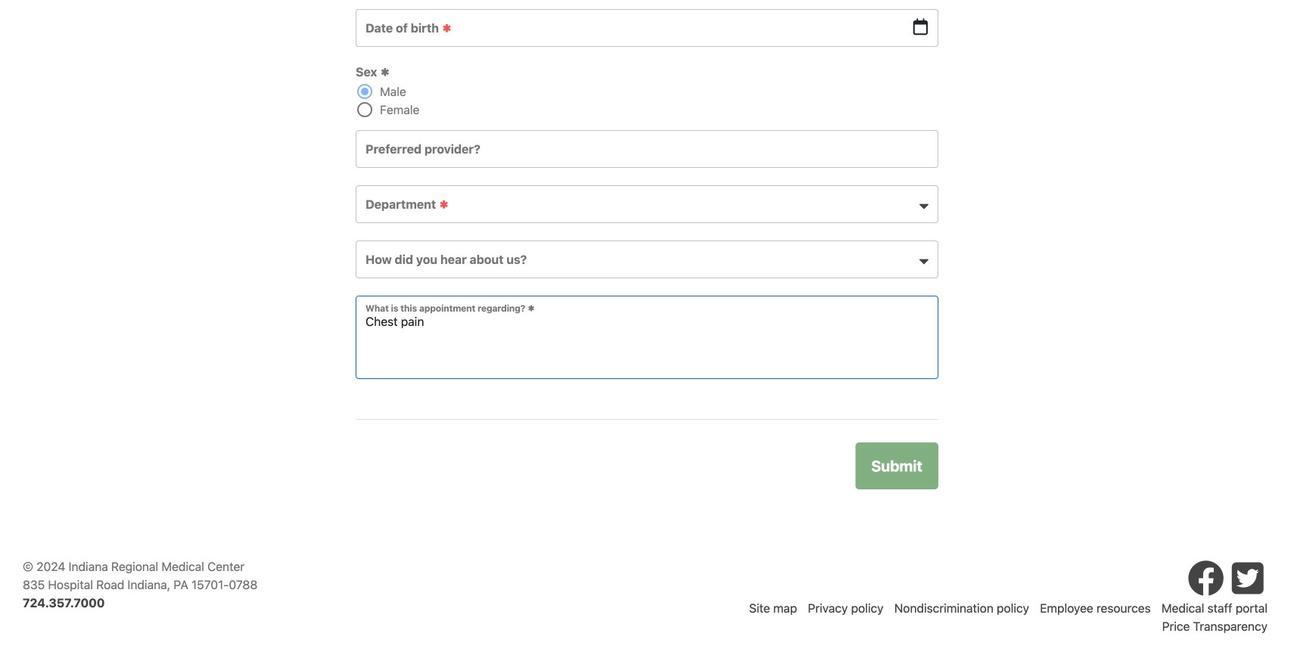 Task type: locate. For each thing, give the bounding box(es) containing it.
None text field
[[366, 306, 938, 378]]

None text field
[[366, 22, 929, 46], [366, 143, 929, 167], [366, 22, 929, 46], [366, 143, 929, 167]]



Task type: vqa. For each thing, say whether or not it's contained in the screenshot.
text field
yes



Task type: describe. For each thing, give the bounding box(es) containing it.
calendar o image
[[913, 18, 928, 35]]



